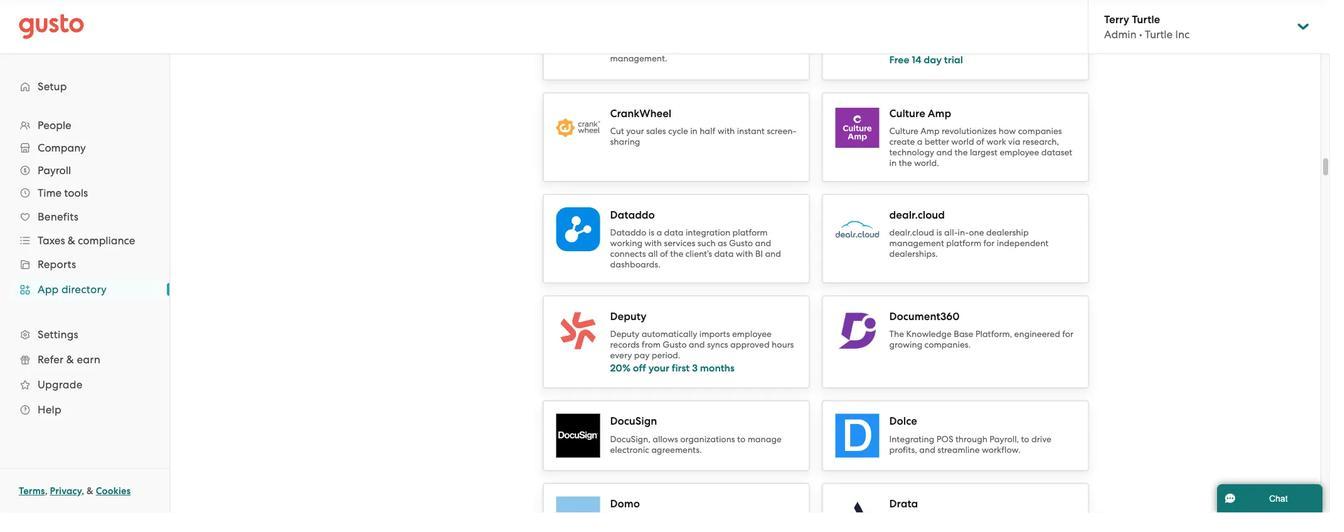 Task type: describe. For each thing, give the bounding box(es) containing it.
benefits link
[[13, 206, 157, 228]]

2 deputy from the top
[[610, 329, 640, 340]]

is for dealr.cloud
[[937, 228, 942, 238]]

knowledge
[[906, 329, 952, 340]]

2 , from the left
[[82, 486, 84, 498]]

sales
[[646, 126, 666, 136]]

work
[[987, 137, 1006, 147]]

of inside culture amp culture amp revolutionizes how companies create a better world of work via research, technology and the largest employee dataset in the world.
[[976, 137, 985, 147]]

management.
[[610, 53, 667, 63]]

builds
[[638, 21, 662, 31]]

cookies button
[[96, 484, 131, 500]]

2 vertical spatial &
[[87, 486, 93, 498]]

with left bi
[[736, 249, 753, 259]]

one
[[969, 228, 984, 238]]

document360 the knowledge base platform, engineered for growing companies.
[[890, 310, 1074, 350]]

help
[[38, 404, 61, 417]]

off
[[633, 362, 646, 375]]

cycle
[[668, 126, 688, 136]]

of inside dataddo dataddo is a data integration platform working with services such as gusto and connects all of the client's data with bi and dashboards.
[[660, 249, 668, 259]]

1 dealr.cloud from the top
[[890, 209, 945, 222]]

app directory
[[38, 284, 107, 296]]

domo
[[610, 498, 640, 511]]

free 14 day trial
[[890, 54, 963, 66]]

2 dealr.cloud from the top
[[890, 228, 934, 238]]

your inside deputy deputy automatically imports employee records from gusto and syncs approved hours every pay period. 20% off your first 3 months
[[649, 362, 669, 375]]

home image
[[19, 14, 84, 39]]

cookies
[[96, 486, 131, 498]]

dealership
[[986, 228, 1029, 238]]

screen-
[[767, 126, 797, 136]]

services
[[664, 238, 695, 249]]

1 deputy from the top
[[610, 310, 647, 323]]

time tools
[[38, 187, 88, 200]]

privacy link
[[50, 486, 82, 498]]

drata button
[[822, 484, 1089, 514]]

company button
[[13, 137, 157, 159]]

largest
[[970, 147, 998, 158]]

earn
[[77, 354, 100, 366]]

hours
[[772, 340, 794, 350]]

payroll
[[38, 164, 71, 177]]

time tools button
[[13, 182, 157, 205]]

the for culture amp
[[955, 147, 968, 158]]

0 horizontal spatial data
[[664, 228, 684, 238]]

1 horizontal spatial data
[[714, 249, 734, 259]]

point
[[739, 21, 760, 31]]

2 dataddo from the top
[[610, 228, 647, 238]]

growing
[[890, 340, 923, 350]]

refer & earn link
[[13, 349, 157, 371]]

period.
[[652, 351, 680, 361]]

electronic
[[610, 445, 649, 456]]

upgrade link
[[13, 374, 157, 397]]

domo button
[[543, 484, 810, 514]]

1 vertical spatial the
[[899, 158, 912, 168]]

smart,
[[664, 21, 689, 31]]

crankwheel
[[610, 107, 672, 120]]

dealerships.
[[890, 249, 938, 259]]

first
[[672, 362, 690, 375]]

dashboards.
[[610, 260, 661, 270]]

gusto inside deputy deputy automatically imports employee records from gusto and syncs approved hours every pay period. 20% off your first 3 months
[[663, 340, 687, 350]]

approved
[[730, 340, 770, 350]]

better
[[925, 137, 949, 147]]

free 14 day trial button
[[822, 0, 1089, 80]]

independent
[[997, 238, 1049, 249]]

employee inside deputy deputy automatically imports employee records from gusto and syncs approved hours every pay period. 20% off your first 3 months
[[732, 329, 772, 340]]

a inside culture amp culture amp revolutionizes how companies create a better world of work via research, technology and the largest employee dataset in the world.
[[917, 137, 923, 147]]

list containing people
[[0, 114, 169, 423]]

dataddo logo image
[[556, 208, 600, 252]]

records
[[610, 340, 640, 350]]

companies.
[[925, 340, 971, 350]]

1 vertical spatial turtle
[[1145, 28, 1173, 41]]

the
[[890, 329, 904, 340]]

from
[[642, 340, 661, 350]]

such
[[698, 238, 716, 249]]

culture amp culture amp revolutionizes how companies create a better world of work via research, technology and the largest employee dataset in the world.
[[890, 107, 1073, 168]]

and inside dolce integrating pos through payroll, to drive profits, and streamline workflow.
[[919, 445, 936, 456]]

sale
[[772, 21, 789, 31]]

drata
[[890, 498, 918, 511]]

culture amp logo image
[[836, 108, 879, 148]]

every
[[610, 351, 632, 361]]

streamline
[[938, 445, 980, 456]]

chat button
[[1217, 485, 1323, 514]]

dolce logo image
[[836, 414, 879, 458]]

reports
[[38, 259, 76, 271]]

refer
[[38, 354, 64, 366]]

14
[[912, 54, 922, 66]]

to inside 'clover builds smart, customized point of sale systems to make running your business easier. sync with gusto for streamlined employee management.'
[[643, 32, 652, 42]]

revolutionizes
[[942, 126, 997, 136]]

create
[[890, 137, 915, 147]]

dataset
[[1041, 147, 1073, 158]]

gusto inside 'clover builds smart, customized point of sale systems to make running your business easier. sync with gusto for streamlined employee management.'
[[650, 42, 674, 53]]

platform inside dataddo dataddo is a data integration platform working with services such as gusto and connects all of the client's data with bi and dashboards.
[[733, 228, 768, 238]]

0 vertical spatial amp
[[928, 107, 951, 120]]

directory
[[61, 284, 107, 296]]

1 vertical spatial amp
[[921, 126, 940, 136]]

workflow.
[[982, 445, 1021, 456]]

integration
[[686, 228, 731, 238]]

people
[[38, 119, 71, 132]]

setup link
[[13, 75, 157, 98]]

payroll,
[[990, 435, 1019, 445]]

time
[[38, 187, 62, 200]]

trial
[[944, 54, 963, 66]]

dealr.cloud logo image
[[836, 221, 879, 238]]

help link
[[13, 399, 157, 422]]

benefits
[[38, 211, 78, 223]]

deputy logo image
[[556, 309, 600, 353]]

management
[[890, 238, 944, 249]]

company
[[38, 142, 86, 154]]

automatically
[[642, 329, 697, 340]]

reports link
[[13, 254, 157, 276]]

your inside crankwheel cut your sales cycle in half with instant screen- sharing
[[626, 126, 644, 136]]

your inside 'clover builds smart, customized point of sale systems to make running your business easier. sync with gusto for streamlined employee management.'
[[712, 32, 729, 42]]

app
[[38, 284, 59, 296]]

agreements.
[[651, 445, 702, 456]]

world
[[952, 137, 974, 147]]

imports
[[700, 329, 730, 340]]



Task type: vqa. For each thing, say whether or not it's contained in the screenshot.
create
yes



Task type: locate. For each thing, give the bounding box(es) containing it.
1 horizontal spatial your
[[649, 362, 669, 375]]

0 vertical spatial for
[[676, 42, 688, 53]]

a
[[917, 137, 923, 147], [657, 228, 662, 238]]

and right bi
[[765, 249, 781, 259]]

20%
[[610, 362, 631, 375]]

platform
[[733, 228, 768, 238], [946, 238, 982, 249]]

working
[[610, 238, 643, 249]]

2 horizontal spatial for
[[1063, 329, 1074, 340]]

your up sharing
[[626, 126, 644, 136]]

1 vertical spatial platform
[[946, 238, 982, 249]]

& right taxes
[[68, 235, 75, 247]]

and down better
[[937, 147, 953, 158]]

for down one
[[984, 238, 995, 249]]

gusto inside dataddo dataddo is a data integration platform working with services such as gusto and connects all of the client's data with bi and dashboards.
[[729, 238, 753, 249]]

a up the technology
[[917, 137, 923, 147]]

2 culture from the top
[[890, 126, 919, 136]]

the
[[955, 147, 968, 158], [899, 158, 912, 168], [670, 249, 684, 259]]

with up all on the left of page
[[645, 238, 662, 249]]

platform up bi
[[733, 228, 768, 238]]

the for dataddo
[[670, 249, 684, 259]]

1 horizontal spatial of
[[762, 21, 770, 31]]

2 vertical spatial of
[[660, 249, 668, 259]]

your down the customized
[[712, 32, 729, 42]]

through
[[956, 435, 988, 445]]

0 horizontal spatial platform
[[733, 228, 768, 238]]

and up bi
[[755, 238, 771, 249]]

employee inside 'clover builds smart, customized point of sale systems to make running your business easier. sync with gusto for streamlined employee management.'
[[739, 42, 779, 53]]

for inside dealr.cloud dealr.cloud is all-in-one dealership management platform for independent dealerships.
[[984, 238, 995, 249]]

how
[[999, 126, 1016, 136]]

0 vertical spatial of
[[762, 21, 770, 31]]

base
[[954, 329, 973, 340]]

running
[[678, 32, 709, 42]]

refer & earn
[[38, 354, 100, 366]]

employee
[[739, 42, 779, 53], [1000, 147, 1039, 158], [732, 329, 772, 340]]

0 horizontal spatial is
[[649, 228, 655, 238]]

and inside deputy deputy automatically imports employee records from gusto and syncs approved hours every pay period. 20% off your first 3 months
[[689, 340, 705, 350]]

1 vertical spatial for
[[984, 238, 995, 249]]

privacy
[[50, 486, 82, 498]]

data down the as
[[714, 249, 734, 259]]

, left privacy link
[[45, 486, 48, 498]]

setup
[[38, 80, 67, 93]]

of right all on the left of page
[[660, 249, 668, 259]]

0 horizontal spatial to
[[643, 32, 652, 42]]

terms , privacy , & cookies
[[19, 486, 131, 498]]

a up all on the left of page
[[657, 228, 662, 238]]

0 vertical spatial platform
[[733, 228, 768, 238]]

employee for builds
[[739, 42, 779, 53]]

dealr.cloud
[[890, 209, 945, 222], [890, 228, 934, 238]]

2 vertical spatial gusto
[[663, 340, 687, 350]]

all
[[648, 249, 658, 259]]

docusign docusign, allows organizations to manage electronic agreements.
[[610, 415, 782, 456]]

data up 'services'
[[664, 228, 684, 238]]

employee for amp
[[1000, 147, 1039, 158]]

for down running at the top right
[[676, 42, 688, 53]]

1 horizontal spatial to
[[737, 435, 746, 445]]

with right half
[[718, 126, 735, 136]]

0 vertical spatial your
[[712, 32, 729, 42]]

in inside culture amp culture amp revolutionizes how companies create a better world of work via research, technology and the largest employee dataset in the world.
[[890, 158, 897, 168]]

0 vertical spatial the
[[955, 147, 968, 158]]

technology
[[890, 147, 934, 158]]

dealr.cloud dealr.cloud is all-in-one dealership management platform for independent dealerships.
[[890, 209, 1049, 259]]

research,
[[1023, 137, 1059, 147]]

engineered
[[1014, 329, 1060, 340]]

people button
[[13, 114, 157, 137]]

crankwheel cut your sales cycle in half with instant screen- sharing
[[610, 107, 797, 147]]

1 horizontal spatial for
[[984, 238, 995, 249]]

day
[[924, 54, 942, 66]]

sharing
[[610, 137, 640, 147]]

0 vertical spatial data
[[664, 228, 684, 238]]

1 vertical spatial data
[[714, 249, 734, 259]]

1 vertical spatial deputy
[[610, 329, 640, 340]]

1 dataddo from the top
[[610, 209, 655, 222]]

gusto down the automatically
[[663, 340, 687, 350]]

all-
[[944, 228, 958, 238]]

gusto
[[650, 42, 674, 53], [729, 238, 753, 249], [663, 340, 687, 350]]

1 horizontal spatial platform
[[946, 238, 982, 249]]

customized
[[692, 21, 737, 31]]

0 horizontal spatial ,
[[45, 486, 48, 498]]

0 vertical spatial culture
[[890, 107, 925, 120]]

1 vertical spatial of
[[976, 137, 985, 147]]

2 vertical spatial your
[[649, 362, 669, 375]]

docusign logo image
[[556, 414, 600, 458]]

culture
[[890, 107, 925, 120], [890, 126, 919, 136]]

for inside document360 the knowledge base platform, engineered for growing companies.
[[1063, 329, 1074, 340]]

admin
[[1104, 28, 1137, 41]]

profits,
[[890, 445, 917, 456]]

terry
[[1104, 13, 1130, 26]]

in inside crankwheel cut your sales cycle in half with instant screen- sharing
[[690, 126, 698, 136]]

1 vertical spatial your
[[626, 126, 644, 136]]

and
[[937, 147, 953, 158], [755, 238, 771, 249], [765, 249, 781, 259], [689, 340, 705, 350], [919, 445, 936, 456]]

0 vertical spatial in
[[690, 126, 698, 136]]

of up largest
[[976, 137, 985, 147]]

for right engineered
[[1063, 329, 1074, 340]]

0 vertical spatial &
[[68, 235, 75, 247]]

of
[[762, 21, 770, 31], [976, 137, 985, 147], [660, 249, 668, 259]]

2 horizontal spatial to
[[1021, 435, 1030, 445]]

is left all-
[[937, 228, 942, 238]]

companies
[[1018, 126, 1062, 136]]

integrating
[[890, 435, 935, 445]]

1 vertical spatial in
[[890, 158, 897, 168]]

to inside dolce integrating pos through payroll, to drive profits, and streamline workflow.
[[1021, 435, 1030, 445]]

business
[[731, 32, 765, 42]]

compliance
[[78, 235, 135, 247]]

0 vertical spatial employee
[[739, 42, 779, 53]]

0 horizontal spatial for
[[676, 42, 688, 53]]

for inside 'clover builds smart, customized point of sale systems to make running your business easier. sync with gusto for streamlined employee management.'
[[676, 42, 688, 53]]

1 vertical spatial &
[[66, 354, 74, 366]]

instant
[[737, 126, 765, 136]]

months
[[700, 362, 735, 375]]

employee down via
[[1000, 147, 1039, 158]]

drata logo image
[[836, 497, 879, 514]]

domo logo image
[[556, 497, 600, 514]]

as
[[718, 238, 727, 249]]

turtle right • on the top right of the page
[[1145, 28, 1173, 41]]

1 vertical spatial culture
[[890, 126, 919, 136]]

0 horizontal spatial the
[[670, 249, 684, 259]]

with inside crankwheel cut your sales cycle in half with instant screen- sharing
[[718, 126, 735, 136]]

& for earn
[[66, 354, 74, 366]]

and left syncs
[[689, 340, 705, 350]]

syncs
[[707, 340, 728, 350]]

1 horizontal spatial is
[[937, 228, 942, 238]]

1 horizontal spatial in
[[890, 158, 897, 168]]

in left half
[[690, 126, 698, 136]]

& inside dropdown button
[[68, 235, 75, 247]]

gusto down make at the top of page
[[650, 42, 674, 53]]

with inside 'clover builds smart, customized point of sale systems to make running your business easier. sync with gusto for streamlined employee management.'
[[631, 42, 648, 53]]

docusign
[[610, 415, 657, 428]]

deputy deputy automatically imports employee records from gusto and syncs approved hours every pay period. 20% off your first 3 months
[[610, 310, 794, 375]]

2 vertical spatial the
[[670, 249, 684, 259]]

platform down in- on the top right of page
[[946, 238, 982, 249]]

0 vertical spatial deputy
[[610, 310, 647, 323]]

your down period. at the bottom
[[649, 362, 669, 375]]

1 horizontal spatial a
[[917, 137, 923, 147]]

& left cookies button
[[87, 486, 93, 498]]

1 vertical spatial dataddo
[[610, 228, 647, 238]]

1 culture from the top
[[890, 107, 925, 120]]

•
[[1139, 28, 1142, 41]]

0 horizontal spatial your
[[626, 126, 644, 136]]

of inside 'clover builds smart, customized point of sale systems to make running your business easier. sync with gusto for streamlined employee management.'
[[762, 21, 770, 31]]

0 vertical spatial a
[[917, 137, 923, 147]]

1 vertical spatial a
[[657, 228, 662, 238]]

the down 'services'
[[670, 249, 684, 259]]

to left the manage
[[737, 435, 746, 445]]

pos
[[937, 435, 953, 445]]

platform inside dealr.cloud dealr.cloud is all-in-one dealership management platform for independent dealerships.
[[946, 238, 982, 249]]

gusto navigation element
[[0, 54, 169, 443]]

0 horizontal spatial a
[[657, 228, 662, 238]]

1 vertical spatial gusto
[[729, 238, 753, 249]]

2 vertical spatial for
[[1063, 329, 1074, 340]]

1 vertical spatial dealr.cloud
[[890, 228, 934, 238]]

2 vertical spatial employee
[[732, 329, 772, 340]]

with up management.
[[631, 42, 648, 53]]

gusto right the as
[[729, 238, 753, 249]]

employee down business on the top right of page
[[739, 42, 779, 53]]

2 horizontal spatial of
[[976, 137, 985, 147]]

is inside dataddo dataddo is a data integration platform working with services such as gusto and connects all of the client's data with bi and dashboards.
[[649, 228, 655, 238]]

employee inside culture amp culture amp revolutionizes how companies create a better world of work via research, technology and the largest employee dataset in the world.
[[1000, 147, 1039, 158]]

, left cookies button
[[82, 486, 84, 498]]

world.
[[914, 158, 939, 168]]

is up all on the left of page
[[649, 228, 655, 238]]

1 horizontal spatial the
[[899, 158, 912, 168]]

0 vertical spatial dealr.cloud
[[890, 209, 945, 222]]

amp
[[928, 107, 951, 120], [921, 126, 940, 136]]

crankwheel logo image
[[556, 119, 600, 137]]

document360
[[890, 310, 960, 323]]

to down builds
[[643, 32, 652, 42]]

0 horizontal spatial of
[[660, 249, 668, 259]]

0 vertical spatial turtle
[[1132, 13, 1160, 26]]

0 vertical spatial gusto
[[650, 42, 674, 53]]

1 vertical spatial employee
[[1000, 147, 1039, 158]]

of left 'sale'
[[762, 21, 770, 31]]

the down world
[[955, 147, 968, 158]]

& left earn
[[66, 354, 74, 366]]

easier.
[[767, 32, 793, 42]]

taxes & compliance button
[[13, 230, 157, 252]]

2 horizontal spatial your
[[712, 32, 729, 42]]

,
[[45, 486, 48, 498], [82, 486, 84, 498]]

app directory link
[[13, 279, 157, 301]]

employee up approved
[[732, 329, 772, 340]]

to left drive
[[1021, 435, 1030, 445]]

and inside culture amp culture amp revolutionizes how companies create a better world of work via research, technology and the largest employee dataset in the world.
[[937, 147, 953, 158]]

in
[[690, 126, 698, 136], [890, 158, 897, 168]]

your
[[712, 32, 729, 42], [626, 126, 644, 136], [649, 362, 669, 375]]

client's
[[686, 249, 712, 259]]

to inside docusign docusign, allows organizations to manage electronic agreements.
[[737, 435, 746, 445]]

tools
[[64, 187, 88, 200]]

2 horizontal spatial the
[[955, 147, 968, 158]]

1 is from the left
[[649, 228, 655, 238]]

3
[[692, 362, 698, 375]]

1 , from the left
[[45, 486, 48, 498]]

in down the technology
[[890, 158, 897, 168]]

0 vertical spatial dataddo
[[610, 209, 655, 222]]

is inside dealr.cloud dealr.cloud is all-in-one dealership management platform for independent dealerships.
[[937, 228, 942, 238]]

0 horizontal spatial in
[[690, 126, 698, 136]]

turtle up • on the top right of the page
[[1132, 13, 1160, 26]]

make
[[654, 32, 676, 42]]

2 is from the left
[[937, 228, 942, 238]]

taxes
[[38, 235, 65, 247]]

1 horizontal spatial ,
[[82, 486, 84, 498]]

is
[[649, 228, 655, 238], [937, 228, 942, 238]]

streamlined
[[690, 42, 737, 53]]

a inside dataddo dataddo is a data integration platform working with services such as gusto and connects all of the client's data with bi and dashboards.
[[657, 228, 662, 238]]

and down integrating
[[919, 445, 936, 456]]

half
[[700, 126, 716, 136]]

list
[[0, 114, 169, 423]]

for
[[676, 42, 688, 53], [984, 238, 995, 249], [1063, 329, 1074, 340]]

sync
[[610, 42, 629, 53]]

bi
[[755, 249, 763, 259]]

the down the technology
[[899, 158, 912, 168]]

the inside dataddo dataddo is a data integration platform working with services such as gusto and connects all of the client's data with bi and dashboards.
[[670, 249, 684, 259]]

terry turtle admin • turtle inc
[[1104, 13, 1190, 41]]

& for compliance
[[68, 235, 75, 247]]

is for dataddo
[[649, 228, 655, 238]]

document360 logo image
[[836, 309, 879, 353]]



